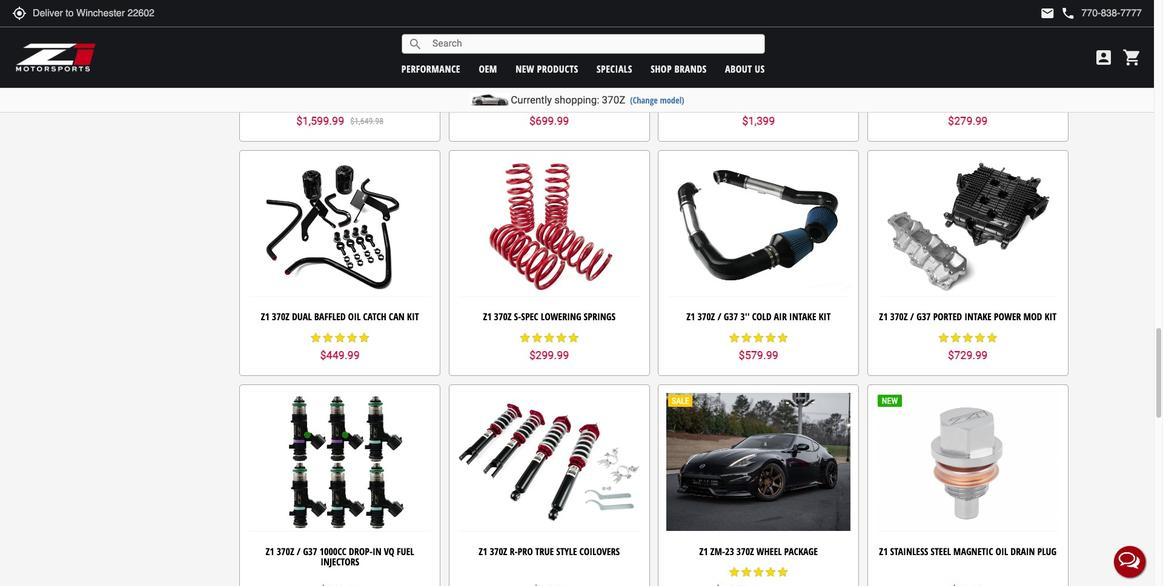 Task type: locate. For each thing, give the bounding box(es) containing it.
air
[[594, 65, 607, 79], [774, 310, 787, 324]]

oil left catch
[[348, 310, 361, 324]]

currently shopping: 370z (change model)
[[511, 94, 684, 106]]

0 vertical spatial oil
[[348, 310, 361, 324]]

/ inside z1 370z / g37 carbon fiber cold air intake kit - carb legal
[[493, 65, 497, 79]]

oem link
[[479, 62, 497, 75]]

injectors
[[321, 556, 359, 569]]

account_box link
[[1091, 48, 1116, 67]]

370z left "billet"
[[901, 65, 918, 79]]

kit for z1 2 piece akebono front & rear rotor kit
[[416, 65, 428, 79]]

star star star star star $299.99
[[519, 332, 580, 362]]

/ for 3''
[[718, 310, 721, 324]]

/ left '1000cc'
[[297, 545, 301, 558]]

0 horizontal spatial air
[[594, 65, 607, 79]]

fuel right vq
[[397, 545, 414, 558]]

/ inside z1 370z / g37 billet fuel pump top hat upgrade
[[921, 65, 925, 79]]

370z left ported
[[890, 310, 908, 324]]

billet
[[944, 65, 968, 79]]

0 horizontal spatial oil
[[348, 310, 361, 324]]

370z left 3''
[[698, 310, 715, 324]]

z1 for z1 370z / g37 ported intake power mod kit
[[879, 310, 888, 324]]

r-
[[510, 545, 518, 558]]

370z inside "z1 370z / g37 1000cc drop-in vq fuel injectors"
[[277, 545, 294, 558]]

/ left 3''
[[718, 310, 721, 324]]

$729.99
[[948, 349, 988, 362]]

z1 370z r-pro true style coilovers
[[479, 545, 620, 558]]

kit
[[416, 65, 428, 79], [517, 76, 529, 89], [407, 310, 419, 324], [819, 310, 831, 324], [1045, 310, 1057, 324]]

currently
[[511, 94, 552, 106]]

catch
[[363, 310, 386, 324]]

drop-
[[349, 545, 373, 558]]

shopping:
[[554, 94, 599, 106]]

specials link
[[597, 62, 632, 75]]

Search search field
[[423, 35, 764, 53]]

$1,599.99 $1,649.98
[[296, 115, 384, 127]]

370z left cat-
[[697, 65, 714, 79]]

cold
[[573, 65, 592, 79], [752, 310, 772, 324]]

search
[[408, 37, 423, 51]]

z1 for z1 370z / g37 1000cc drop-in vq fuel injectors
[[266, 545, 274, 558]]

/ inside "z1 370z / g37 1000cc drop-in vq fuel injectors"
[[297, 545, 301, 558]]

/ for ported
[[910, 310, 914, 324]]

370z left baffled
[[272, 310, 290, 324]]

air right 3''
[[774, 310, 787, 324]]

z1 motorsports logo image
[[15, 42, 97, 73]]

1 vertical spatial cold
[[752, 310, 772, 324]]

370z left s-
[[494, 310, 512, 324]]

370z for z1 370z / g37 ported intake power mod kit
[[890, 310, 908, 324]]

/ left "billet"
[[921, 65, 925, 79]]

2 horizontal spatial intake
[[965, 310, 992, 324]]

spec
[[521, 310, 538, 324]]

new products link
[[516, 62, 578, 75]]

z1 370z cat-back race dual exhaust
[[686, 65, 831, 79]]

1 vertical spatial oil
[[996, 545, 1008, 558]]

0 vertical spatial air
[[594, 65, 607, 79]]

g37 for billet
[[927, 65, 941, 79]]

1 vertical spatial fuel
[[397, 545, 414, 558]]

$1,599.99
[[296, 115, 344, 127]]

370z for z1 370z dual baffled oil catch can kit
[[272, 310, 290, 324]]

z1
[[252, 65, 261, 79], [462, 65, 470, 79], [686, 65, 694, 79], [890, 65, 898, 79], [261, 310, 270, 324], [483, 310, 492, 324], [686, 310, 695, 324], [879, 310, 888, 324], [266, 545, 274, 558], [479, 545, 487, 558], [699, 545, 708, 558], [879, 545, 888, 558]]

new
[[516, 62, 534, 75]]

intake up (change on the right of the page
[[610, 65, 637, 79]]

ported
[[933, 310, 962, 324]]

0 horizontal spatial intake
[[610, 65, 637, 79]]

intake right 3''
[[789, 310, 816, 324]]

legal
[[559, 76, 581, 89]]

370z for z1 370z / g37 billet fuel pump top hat upgrade
[[901, 65, 918, 79]]

g37 inside z1 370z / g37 billet fuel pump top hat upgrade
[[927, 65, 941, 79]]

0 vertical spatial dual
[[776, 65, 796, 79]]

370z for z1 370z cat-back race dual exhaust
[[697, 65, 714, 79]]

g37 inside "z1 370z / g37 1000cc drop-in vq fuel injectors"
[[303, 545, 317, 558]]

oil for drain
[[996, 545, 1008, 558]]

dual right race
[[776, 65, 796, 79]]

about
[[725, 62, 752, 75]]

plug
[[1037, 545, 1057, 558]]

$579.99
[[739, 349, 778, 362]]

370z left '1000cc'
[[277, 545, 294, 558]]

dual
[[776, 65, 796, 79], [292, 310, 312, 324]]

intake left power
[[965, 310, 992, 324]]

true
[[535, 545, 554, 558]]

package
[[784, 545, 818, 558]]

1 vertical spatial dual
[[292, 310, 312, 324]]

z1 for z1 370z cat-back race dual exhaust
[[686, 65, 694, 79]]

kit for z1 370z / g37 ported intake power mod kit
[[1045, 310, 1057, 324]]

zm-
[[710, 545, 725, 558]]

0 horizontal spatial cold
[[573, 65, 592, 79]]

/ left new
[[493, 65, 497, 79]]

370z inside z1 370z / g37 carbon fiber cold air intake kit - carb legal
[[473, 65, 490, 79]]

intake inside z1 370z / g37 carbon fiber cold air intake kit - carb legal
[[610, 65, 637, 79]]

phone link
[[1061, 6, 1142, 21]]

brands
[[675, 62, 707, 75]]

g37 left 3''
[[724, 310, 738, 324]]

$699.99
[[529, 115, 569, 127]]

performance link
[[401, 62, 460, 75]]

z1 inside z1 370z / g37 carbon fiber cold air intake kit - carb legal
[[462, 65, 470, 79]]

in
[[373, 545, 382, 558]]

g37
[[499, 65, 513, 79], [927, 65, 941, 79], [724, 310, 738, 324], [917, 310, 931, 324], [303, 545, 317, 558]]

370z left r-
[[490, 545, 507, 558]]

1 horizontal spatial oil
[[996, 545, 1008, 558]]

0 vertical spatial cold
[[573, 65, 592, 79]]

phone
[[1061, 6, 1076, 21]]

$299.99
[[529, 349, 569, 362]]

oil left drain
[[996, 545, 1008, 558]]

intake
[[610, 65, 637, 79], [789, 310, 816, 324], [965, 310, 992, 324]]

cold right fiber
[[573, 65, 592, 79]]

air up currently shopping: 370z (change model)
[[594, 65, 607, 79]]

fuel
[[970, 65, 988, 79], [397, 545, 414, 558]]

magnetic
[[953, 545, 993, 558]]

370z right "23"
[[737, 545, 754, 558]]

1 horizontal spatial dual
[[776, 65, 796, 79]]

$279.99
[[948, 115, 988, 127]]

2
[[263, 65, 267, 79]]

top
[[1015, 65, 1029, 79]]

z1 inside "z1 370z / g37 1000cc drop-in vq fuel injectors"
[[266, 545, 274, 558]]

/ for billet
[[921, 65, 925, 79]]

0 horizontal spatial fuel
[[397, 545, 414, 558]]

z1 for z1 370z / g37 3'' cold air intake kit
[[686, 310, 695, 324]]

carb
[[537, 76, 557, 89]]

oil for catch
[[348, 310, 361, 324]]

fuel inside "z1 370z / g37 1000cc drop-in vq fuel injectors"
[[397, 545, 414, 558]]

air inside z1 370z / g37 carbon fiber cold air intake kit - carb legal
[[594, 65, 607, 79]]

3''
[[740, 310, 750, 324]]

front
[[332, 65, 357, 79]]

0 vertical spatial fuel
[[970, 65, 988, 79]]

fuel left pump
[[970, 65, 988, 79]]

g37 left ported
[[917, 310, 931, 324]]

370z left new
[[473, 65, 490, 79]]

power
[[994, 310, 1021, 324]]

370z for z1 370z r-pro true style coilovers
[[490, 545, 507, 558]]

products
[[537, 62, 578, 75]]

0 horizontal spatial dual
[[292, 310, 312, 324]]

$449.99
[[320, 349, 360, 362]]

g37 inside z1 370z / g37 carbon fiber cold air intake kit - carb legal
[[499, 65, 513, 79]]

z1 for z1 stainless steel magnetic oil drain plug
[[879, 545, 888, 558]]

1 horizontal spatial air
[[774, 310, 787, 324]]

/
[[493, 65, 497, 79], [921, 65, 925, 79], [718, 310, 721, 324], [910, 310, 914, 324], [297, 545, 301, 558]]

wheel
[[757, 545, 782, 558]]

g37 left '1000cc'
[[303, 545, 317, 558]]

g37 right oem
[[499, 65, 513, 79]]

1 horizontal spatial fuel
[[970, 65, 988, 79]]

hat
[[1032, 65, 1046, 79]]

370z inside z1 370z / g37 billet fuel pump top hat upgrade
[[901, 65, 918, 79]]

/ left ported
[[910, 310, 914, 324]]

kit inside z1 370z / g37 carbon fiber cold air intake kit - carb legal
[[517, 76, 529, 89]]

oil
[[348, 310, 361, 324], [996, 545, 1008, 558]]

cold right 3''
[[752, 310, 772, 324]]

z1 inside z1 370z / g37 billet fuel pump top hat upgrade
[[890, 65, 898, 79]]

dual left baffled
[[292, 310, 312, 324]]

g37 left "billet"
[[927, 65, 941, 79]]



Task type: describe. For each thing, give the bounding box(es) containing it.
pro
[[518, 545, 533, 558]]

steel
[[931, 545, 951, 558]]

(change model) link
[[630, 95, 684, 106]]

s-
[[514, 310, 521, 324]]

oem
[[479, 62, 497, 75]]

-
[[532, 76, 535, 89]]

piece
[[270, 65, 290, 79]]

rear
[[367, 65, 386, 79]]

baffled
[[314, 310, 346, 324]]

1 vertical spatial air
[[774, 310, 787, 324]]

1000cc
[[320, 545, 346, 558]]

1 horizontal spatial intake
[[789, 310, 816, 324]]

fiber
[[549, 65, 570, 79]]

star star star star star
[[728, 566, 789, 578]]

account_box
[[1094, 48, 1113, 67]]

$1,399
[[742, 115, 775, 127]]

akebono
[[293, 65, 329, 79]]

z1 for z1 370z s-spec lowering springs
[[483, 310, 492, 324]]

carbon
[[516, 65, 547, 79]]

star star $1,399
[[728, 97, 775, 127]]

z1 stainless steel magnetic oil drain plug
[[879, 545, 1057, 558]]

stainless
[[890, 545, 928, 558]]

shop brands
[[651, 62, 707, 75]]

z1 370z / g37 billet fuel pump top hat upgrade
[[890, 65, 1046, 89]]

about us
[[725, 62, 765, 75]]

z1 for z1 370z / g37 billet fuel pump top hat upgrade
[[890, 65, 898, 79]]

cold inside z1 370z / g37 carbon fiber cold air intake kit - carb legal
[[573, 65, 592, 79]]

springs
[[584, 310, 615, 324]]

&
[[359, 65, 365, 79]]

fuel inside z1 370z / g37 billet fuel pump top hat upgrade
[[970, 65, 988, 79]]

z1 for z1 zm-23 370z wheel package
[[699, 545, 708, 558]]

370z left (change on the right of the page
[[602, 94, 625, 106]]

370z for z1 370z s-spec lowering springs
[[494, 310, 512, 324]]

shopping_cart
[[1123, 48, 1142, 67]]

(change
[[630, 95, 658, 106]]

drain
[[1011, 545, 1035, 558]]

star star star star star $729.99
[[938, 332, 998, 362]]

back
[[733, 65, 753, 79]]

mail link
[[1040, 6, 1055, 21]]

z1 for z1 370z dual baffled oil catch can kit
[[261, 310, 270, 324]]

z1 2 piece akebono front & rear rotor kit
[[252, 65, 428, 79]]

can
[[389, 310, 405, 324]]

model)
[[660, 95, 684, 106]]

race
[[755, 65, 774, 79]]

coilovers
[[579, 545, 620, 558]]

shopping_cart link
[[1120, 48, 1142, 67]]

z1 370z / g37 3'' cold air intake kit
[[686, 310, 831, 324]]

upgrade
[[950, 76, 985, 89]]

23
[[725, 545, 734, 558]]

$1,649.98
[[350, 116, 384, 126]]

star star star star star $579.99
[[728, 332, 789, 362]]

specials
[[597, 62, 632, 75]]

star star star star star $699.99
[[519, 97, 580, 127]]

370z for z1 370z / g37 1000cc drop-in vq fuel injectors
[[277, 545, 294, 558]]

us
[[755, 62, 765, 75]]

mail phone
[[1040, 6, 1076, 21]]

z1 for z1 2 piece akebono front & rear rotor kit
[[252, 65, 261, 79]]

rotor
[[388, 65, 414, 79]]

vq
[[384, 545, 394, 558]]

1 horizontal spatial cold
[[752, 310, 772, 324]]

cat-
[[717, 65, 733, 79]]

g37 for ported
[[917, 310, 931, 324]]

370z for z1 370z / g37 carbon fiber cold air intake kit - carb legal
[[473, 65, 490, 79]]

my_location
[[12, 6, 27, 21]]

mod
[[1023, 310, 1042, 324]]

shop
[[651, 62, 672, 75]]

g37 for 3''
[[724, 310, 738, 324]]

z1 zm-23 370z wheel package
[[699, 545, 818, 558]]

370z for z1 370z / g37 3'' cold air intake kit
[[698, 310, 715, 324]]

star star star star star $449.99
[[310, 332, 370, 362]]

lowering
[[541, 310, 581, 324]]

shop brands link
[[651, 62, 707, 75]]

mail
[[1040, 6, 1055, 21]]

g37 for 1000cc
[[303, 545, 317, 558]]

z1 370z s-spec lowering springs
[[483, 310, 615, 324]]

/ for carbon
[[493, 65, 497, 79]]

kit for z1 370z / g37 3'' cold air intake kit
[[819, 310, 831, 324]]

performance
[[401, 62, 460, 75]]

z1 for z1 370z / g37 carbon fiber cold air intake kit - carb legal
[[462, 65, 470, 79]]

g37 for carbon
[[499, 65, 513, 79]]

pump
[[990, 65, 1012, 79]]

z1 for z1 370z r-pro true style coilovers
[[479, 545, 487, 558]]

about us link
[[725, 62, 765, 75]]

z1 370z / g37 carbon fiber cold air intake kit - carb legal
[[462, 65, 637, 89]]

new products
[[516, 62, 578, 75]]

/ for 1000cc
[[297, 545, 301, 558]]

z1 370z / g37 ported intake power mod kit
[[879, 310, 1057, 324]]

exhaust
[[798, 65, 831, 79]]



Task type: vqa. For each thing, say whether or not it's contained in the screenshot.
topmost Cold
yes



